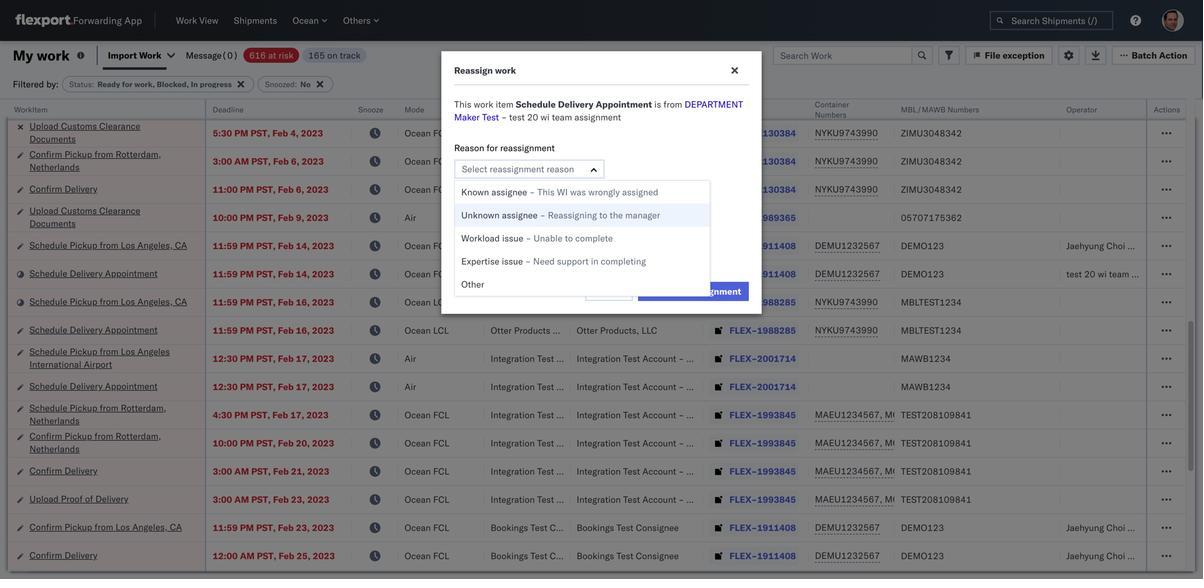 Task type: vqa. For each thing, say whether or not it's contained in the screenshot.


Task type: locate. For each thing, give the bounding box(es) containing it.
delivery for 12:00 am pst, feb 25, 2023
[[65, 550, 97, 561]]

reassignment
[[500, 142, 555, 154], [490, 163, 545, 175], [683, 286, 742, 297]]

issue for expertise issue
[[502, 256, 523, 267]]

confirm delivery button for 3:00 am pst, feb 21, 2023
[[29, 465, 97, 479]]

numbers
[[948, 105, 980, 114], [815, 110, 847, 120]]

1 vertical spatial 11:59 pm pst, feb 16, 2023
[[213, 325, 334, 336]]

karl for 10:00 pm pst, feb 20, 2023
[[687, 438, 703, 449]]

upload for second upload customs clearance documents link from the top of the page
[[29, 205, 59, 216]]

appointment down upload customs clearance documents 'button'
[[105, 268, 158, 279]]

integration
[[577, 99, 621, 111], [577, 156, 621, 167], [577, 184, 621, 195], [577, 353, 621, 364], [577, 381, 621, 393], [577, 410, 621, 421], [577, 438, 621, 449], [577, 466, 621, 477], [577, 494, 621, 505]]

0 vertical spatial ca
[[175, 240, 187, 251]]

angeles, for 11:59 pm pst, feb 14, 2023
[[138, 240, 173, 251]]

resize handle column header for the mode button in the top of the page
[[469, 99, 484, 579]]

4 11:59 from the top
[[213, 325, 238, 336]]

confirm delivery button up proof
[[29, 465, 97, 479]]

wi inside this work item schedule delivery appointment is from department maker test - test 20 wi team assignment
[[541, 112, 550, 123]]

mbl/mawb
[[901, 105, 946, 114]]

schedule delivery appointment link down upload customs clearance documents 'button'
[[29, 267, 158, 280]]

a
[[454, 195, 460, 206]]

2 mbltest1234 from the top
[[901, 325, 962, 336]]

products, down completing
[[600, 297, 640, 308]]

am up 11:00
[[234, 156, 249, 167]]

confirm delivery up proof
[[29, 465, 97, 477]]

0 vertical spatial 6,
[[291, 156, 300, 167]]

documents inside upload customs clearance documents 'button'
[[29, 218, 76, 229]]

numbers right mbl/mawb
[[948, 105, 980, 114]]

- inside this work item schedule delivery appointment is from department maker test - test 20 wi team assignment
[[502, 112, 507, 123]]

3:00 for 3:00 am pst, feb 23, 2023
[[213, 494, 232, 505]]

7 integration test account - karl lagerfeld from the top
[[577, 494, 744, 505]]

11:59 pm pst, feb 14, 2023 for schedule delivery appointment
[[213, 269, 334, 280]]

resize handle column header for container numbers button
[[880, 99, 895, 579]]

1 confirm delivery from the top
[[29, 99, 97, 110]]

0 vertical spatial upload customs clearance documents link
[[29, 120, 188, 146]]

mofu0618318
[[885, 409, 950, 420], [885, 437, 950, 449], [885, 466, 950, 477], [885, 494, 950, 505]]

ocean
[[293, 15, 319, 26], [405, 99, 431, 111], [405, 128, 431, 139], [405, 156, 431, 167], [405, 184, 431, 195], [405, 240, 431, 252], [405, 269, 431, 280], [405, 297, 431, 308], [405, 325, 431, 336], [405, 410, 431, 421], [405, 438, 431, 449], [405, 466, 431, 477], [405, 494, 431, 505], [405, 522, 431, 534], [405, 551, 431, 562]]

for left work,
[[122, 79, 133, 89]]

delivery for 12:30 pm pst, feb 17, 2023
[[70, 381, 103, 392]]

1 horizontal spatial item
[[659, 195, 677, 206]]

1 lcl from the top
[[433, 297, 449, 308]]

from down schedule pickup from rotterdam, netherlands button
[[95, 431, 113, 442]]

23, for 3:00 am pst, feb 23, 2023
[[291, 494, 305, 505]]

to for complete
[[565, 233, 573, 244]]

1 karl from the top
[[687, 99, 703, 111]]

need
[[533, 256, 555, 267]]

schedule delivery appointment
[[29, 268, 158, 279], [29, 324, 158, 336], [29, 381, 158, 392]]

file exception
[[985, 50, 1045, 61]]

2 vertical spatial ca
[[170, 522, 182, 533]]

616 at risk
[[249, 50, 294, 61]]

0 vertical spatial item
[[496, 99, 514, 110]]

bookings
[[491, 240, 528, 252], [577, 240, 615, 252], [491, 522, 528, 534], [577, 522, 615, 534], [491, 551, 528, 562], [577, 551, 615, 562]]

0 vertical spatial 14,
[[296, 240, 310, 252]]

netherlands up proof
[[29, 444, 80, 455]]

expertise
[[462, 256, 500, 267]]

flex-1993845 for 10:00 pm pst, feb 20, 2023
[[730, 438, 796, 449]]

2 vertical spatial air
[[405, 381, 416, 393]]

to
[[600, 210, 608, 221], [565, 233, 573, 244]]

12:30
[[213, 353, 238, 364], [213, 381, 238, 393]]

0 vertical spatial confirm pickup from rotterdam, netherlands button
[[29, 148, 188, 175]]

confirm delivery button down by:
[[29, 98, 97, 112]]

filtered by:
[[13, 79, 59, 90]]

unable
[[534, 233, 563, 244]]

: left ready
[[92, 79, 94, 89]]

view
[[199, 15, 219, 26]]

from inside the schedule pickup from rotterdam, netherlands
[[100, 403, 118, 414]]

1 confirm delivery button from the top
[[29, 98, 97, 112]]

delivery up schedule pickup from los angeles international airport
[[70, 324, 103, 336]]

1 flex-1993845 from the top
[[730, 410, 796, 421]]

0 vertical spatial this
[[454, 99, 472, 110]]

0 horizontal spatial wi
[[541, 112, 550, 123]]

0 vertical spatial wi
[[541, 112, 550, 123]]

0 vertical spatial integration test account - western digital
[[577, 353, 749, 364]]

2 mofu0618318 from the top
[[885, 437, 950, 449]]

1 vertical spatial 12:30
[[213, 381, 238, 393]]

20 inside this work item schedule delivery appointment is from department maker test - test 20 wi team assignment
[[527, 112, 539, 123]]

0 vertical spatial schedule pickup from los angeles, ca link
[[29, 239, 187, 252]]

11 flex- from the top
[[730, 381, 758, 393]]

schedule pickup from los angeles, ca
[[29, 240, 187, 251], [29, 296, 187, 307]]

0 vertical spatial team
[[552, 112, 572, 123]]

0 horizontal spatial work
[[139, 50, 162, 61]]

rules.
[[628, 242, 651, 254]]

0 vertical spatial 10:00
[[213, 212, 238, 223]]

6, down 4,
[[291, 156, 300, 167]]

work,
[[134, 79, 155, 89]]

am for 12:00 am pst, feb 25, 2023
[[240, 551, 255, 562]]

maeu1234567, for 3:00 am pst, feb 21, 2023
[[815, 466, 883, 477]]

work right import
[[139, 50, 162, 61]]

air for schedule pickup from los angeles international airport
[[405, 353, 416, 364]]

netherlands down workitem
[[29, 162, 80, 173]]

delivery up upload customs clearance documents 'button'
[[65, 183, 97, 195]]

lagerfeld for 4:30 pm pst, feb 17, 2023
[[706, 410, 744, 421]]

1 horizontal spatial numbers
[[948, 105, 980, 114]]

0 vertical spatial 11:59 pm pst, feb 16, 2023
[[213, 297, 334, 308]]

0 vertical spatial schedule delivery appointment
[[29, 268, 158, 279]]

los inside schedule pickup from los angeles international airport
[[121, 346, 135, 357]]

rotterdam, for 4:30 pm pst, feb 17, 2023
[[121, 403, 166, 414]]

lagerfeld for 11:00 pm pst, feb 6, 2023
[[706, 184, 744, 195]]

confirm delivery button down confirm pickup from los angeles, ca button
[[29, 549, 97, 563]]

0 vertical spatial upload
[[29, 121, 59, 132]]

8 resize handle column header from the left
[[880, 99, 895, 579]]

5 ocean fcl from the top
[[405, 240, 450, 252]]

reassign work
[[454, 65, 516, 76]]

1 zimu3048342 from the top
[[901, 128, 963, 139]]

None field
[[462, 161, 465, 178]]

confirm pickup from rotterdam, netherlands link down workitem button
[[29, 148, 188, 174]]

2 upload customs clearance documents from the top
[[29, 205, 140, 229]]

1 vertical spatial mbltest1234
[[901, 325, 962, 336]]

am for 5:30 am pst, feb 3, 2023
[[234, 99, 249, 111]]

ca for 11:59 pm pst, feb 16, 2023
[[175, 296, 187, 307]]

confirm delivery for 3:00 am pst, feb 21, 2023
[[29, 465, 97, 477]]

appointment for 12:30 pm pst, feb 17, 2023
[[105, 381, 158, 392]]

gvcu5265864,
[[815, 99, 881, 110]]

maeu1234567, mofu0618318 for 3:00 am pst, feb 21, 2023
[[815, 466, 950, 477]]

list box
[[454, 180, 711, 297]]

confirm delivery button for 11:00 pm pst, feb 6, 2023
[[29, 183, 97, 197]]

0 vertical spatial for
[[122, 79, 133, 89]]

lcl for schedule delivery appointment
[[433, 325, 449, 336]]

1 vertical spatial otter products, llc
[[577, 325, 658, 336]]

1 vertical spatial integration test account - western digital
[[577, 381, 749, 393]]

5 integration test account - karl lagerfeld from the top
[[577, 438, 744, 449]]

11:59
[[213, 240, 238, 252], [213, 269, 238, 280], [213, 297, 238, 308], [213, 325, 238, 336], [213, 522, 238, 534]]

2 test208109841 from the top
[[901, 438, 972, 449]]

0 vertical spatial llc
[[642, 297, 658, 308]]

flex-1993845
[[730, 410, 796, 421], [730, 438, 796, 449], [730, 466, 796, 477], [730, 494, 796, 505]]

5 lagerfeld from the top
[[706, 438, 744, 449]]

1 lagerfeld from the top
[[706, 99, 744, 111]]

1993845 for 3:00 am pst, feb 21, 2023
[[758, 466, 796, 477]]

1 ocean lcl from the top
[[405, 297, 449, 308]]

wi
[[557, 187, 568, 198]]

flex-2130384
[[730, 128, 796, 139], [730, 156, 796, 167], [730, 184, 796, 195]]

confirm delivery for 12:00 am pst, feb 25, 2023
[[29, 550, 97, 561]]

: left no
[[295, 79, 297, 89]]

ca inside button
[[170, 522, 182, 533]]

Search Shipments (/) text field
[[990, 11, 1114, 30]]

los for 11:59 pm pst, feb 16, 2023
[[121, 296, 135, 307]]

confirm delivery link up upload customs clearance documents 'button'
[[29, 183, 97, 196]]

am right 12:00
[[240, 551, 255, 562]]

0 horizontal spatial numbers
[[815, 110, 847, 120]]

confirm pickup from rotterdam, netherlands down workitem button
[[29, 149, 161, 173]]

delivery down upload customs clearance documents 'button'
[[70, 268, 103, 279]]

issue down the select new assignee
[[502, 233, 524, 244]]

1 horizontal spatial new
[[489, 215, 506, 227]]

1 vertical spatial reassignment
[[490, 163, 545, 175]]

resize handle column header for consignee button
[[688, 99, 703, 579]]

work up maker
[[474, 99, 494, 110]]

0 vertical spatial angeles,
[[138, 240, 173, 251]]

3:00 for 3:00 am pst, feb 6, 2023
[[213, 156, 232, 167]]

schedule delivery appointment button up schedule pickup from los angeles international airport
[[29, 324, 158, 338]]

7 fcl from the top
[[433, 410, 450, 421]]

1 vertical spatial flex-2001714
[[730, 381, 796, 393]]

12:00
[[213, 551, 238, 562]]

am for 3:00 am pst, feb 21, 2023
[[234, 466, 249, 477]]

: for snoozed
[[295, 79, 297, 89]]

0 vertical spatial digital
[[723, 353, 749, 364]]

3 schedule delivery appointment link from the top
[[29, 380, 158, 393]]

0 horizontal spatial test
[[510, 112, 525, 123]]

from up airport in the left bottom of the page
[[100, 346, 118, 357]]

confirm pickup from rotterdam, netherlands
[[29, 149, 161, 173], [29, 431, 161, 455]]

2001714
[[758, 353, 796, 364], [758, 381, 796, 393]]

for left "this"
[[606, 195, 617, 206]]

demu1232567 for schedule pickup from los angeles, ca
[[815, 240, 881, 251]]

0 vertical spatial flex-1988285
[[730, 297, 796, 308]]

mawb1234
[[901, 353, 952, 364], [901, 381, 952, 393]]

2 customs from the top
[[61, 205, 97, 216]]

zimu3048342 for 3:00 am pst, feb 6, 2023
[[901, 156, 963, 167]]

mofu0618318 for 3:00 am pst, feb 23, 2023
[[885, 494, 950, 505]]

0 vertical spatial 11:59 pm pst, feb 14, 2023
[[213, 240, 334, 252]]

ca for 11:59 pm pst, feb 23, 2023
[[170, 522, 182, 533]]

select up workload
[[462, 215, 487, 227]]

flex-1988285
[[730, 297, 796, 308], [730, 325, 796, 336]]

1 vertical spatial 1988285
[[758, 325, 796, 336]]

schedule pickup from rotterdam, netherlands
[[29, 403, 166, 427]]

1 vertical spatial llc
[[642, 325, 658, 336]]

flex-2130384 down flex-2130387
[[730, 128, 796, 139]]

known
[[462, 187, 489, 198]]

select
[[462, 163, 488, 175], [462, 215, 487, 227]]

4 confirm delivery button from the top
[[29, 549, 97, 563]]

9,
[[296, 212, 304, 223]]

1 vertical spatial 2130384
[[758, 156, 796, 167]]

am for 3:00 am pst, feb 23, 2023
[[234, 494, 249, 505]]

1 issue from the top
[[502, 233, 524, 244]]

1 otter products - test account from the top
[[491, 297, 614, 308]]

netherlands for 3:00 am pst, feb 6, 2023
[[29, 162, 80, 173]]

0 vertical spatial ocean lcl
[[405, 297, 449, 308]]

2 vertical spatial upload
[[29, 494, 59, 505]]

delivery down status
[[65, 99, 97, 110]]

schedule for schedule delivery appointment button for 11:59 pm pst, feb 14, 2023
[[29, 268, 67, 279]]

llc down the confirm reassignment button
[[642, 325, 658, 336]]

confirm pickup from rotterdam, netherlands link down schedule pickup from rotterdam, netherlands button
[[29, 430, 188, 456]]

from up the schedule pickup from los angeles international airport 'link'
[[100, 296, 118, 307]]

23, down the 21,
[[291, 494, 305, 505]]

assignee up the workload issue - unable to complete
[[508, 215, 544, 227]]

upload customs clearance documents inside 'button'
[[29, 205, 140, 229]]

0 vertical spatial upload customs clearance documents
[[29, 121, 140, 145]]

assigned
[[623, 187, 659, 198]]

2 vertical spatial schedule delivery appointment
[[29, 381, 158, 392]]

reason
[[547, 163, 574, 175]]

select for select reassignment reason
[[462, 163, 488, 175]]

maeu1234567, mofu0618318 for 4:30 pm pst, feb 17, 2023
[[815, 409, 950, 420]]

assignment inside this work item schedule delivery appointment is from department maker test - test 20 wi team assignment
[[575, 112, 621, 123]]

4 demu1232567 from the top
[[815, 550, 881, 562]]

1 horizontal spatial to
[[600, 210, 608, 221]]

confirm for confirm pickup from rotterdam, netherlands link for 3:00
[[29, 149, 62, 160]]

1 vertical spatial ca
[[175, 296, 187, 307]]

1988285
[[758, 297, 796, 308], [758, 325, 796, 336]]

1 vertical spatial angeles,
[[138, 296, 173, 307]]

consignee inside button
[[577, 105, 614, 114]]

17, for schedule pickup from rotterdam, netherlands
[[290, 410, 304, 421]]

2 3:00 from the top
[[213, 466, 232, 477]]

numbers down container
[[815, 110, 847, 120]]

schedule delivery appointment down airport in the left bottom of the page
[[29, 381, 158, 392]]

0 vertical spatial schedule pickup from los angeles, ca button
[[29, 239, 187, 253]]

schedule pickup from los angeles, ca link
[[29, 239, 187, 252], [29, 295, 187, 308]]

schedule pickup from los angeles, ca down upload customs clearance documents 'button'
[[29, 240, 187, 251]]

2 products, from the top
[[600, 325, 640, 336]]

1 vertical spatial 12:30 pm pst, feb 17, 2023
[[213, 381, 334, 393]]

0 vertical spatial new
[[463, 195, 479, 206]]

7 karl from the top
[[687, 494, 703, 505]]

products, down cancel button
[[600, 325, 640, 336]]

3 schedule delivery appointment button from the top
[[29, 380, 158, 394]]

1 11:59 from the top
[[213, 240, 238, 252]]

1 flex-1988285 from the top
[[730, 297, 796, 308]]

schedule delivery appointment for 11:59 pm pst, feb 16, 2023
[[29, 324, 158, 336]]

demo123 for confirm pickup from los angeles, ca
[[901, 522, 945, 534]]

ocean lcl
[[405, 297, 449, 308], [405, 325, 449, 336]]

1 schedule pickup from los angeles, ca from the top
[[29, 240, 187, 251]]

am
[[234, 99, 249, 111], [234, 156, 249, 167], [234, 466, 249, 477], [234, 494, 249, 505], [240, 551, 255, 562]]

schedule inside the schedule pickup from rotterdam, netherlands
[[29, 403, 67, 414]]

rotterdam, down the angeles
[[121, 403, 166, 414]]

1 vertical spatial schedule delivery appointment link
[[29, 324, 158, 337]]

select for select new assignee
[[462, 215, 487, 227]]

work inside this work item schedule delivery appointment is from department maker test - test 20 wi team assignment
[[474, 99, 494, 110]]

1 vertical spatial confirm pickup from rotterdam, netherlands link
[[29, 430, 188, 456]]

0 vertical spatial issue
[[502, 233, 524, 244]]

clearance inside 'button'
[[99, 205, 140, 216]]

4 ocean fcl from the top
[[405, 184, 450, 195]]

3:00 am pst, feb 23, 2023
[[213, 494, 330, 505]]

11 resize handle column header from the left
[[1171, 99, 1186, 579]]

1 integration test account - karl lagerfeld from the top
[[577, 99, 744, 111]]

account
[[643, 99, 677, 111], [643, 156, 677, 167], [643, 184, 677, 195], [580, 297, 614, 308], [580, 325, 614, 336], [643, 353, 677, 364], [643, 381, 677, 393], [643, 410, 677, 421], [643, 438, 677, 449], [643, 466, 677, 477], [643, 494, 677, 505]]

issue for workload issue
[[502, 233, 524, 244]]

rotterdam,
[[116, 149, 161, 160], [121, 403, 166, 414], [116, 431, 161, 442]]

work up by:
[[37, 46, 70, 64]]

0 vertical spatial to
[[600, 210, 608, 221]]

filtered
[[13, 79, 44, 90]]

netherlands for 10:00 pm pst, feb 20, 2023
[[29, 444, 80, 455]]

schedule delivery appointment link down airport in the left bottom of the page
[[29, 380, 158, 393]]

2 flex-2130384 from the top
[[730, 156, 796, 167]]

pickup down upload proof of delivery button
[[65, 522, 92, 533]]

karl for 3:00 am pst, feb 6, 2023
[[687, 156, 703, 167]]

confirm delivery link down by:
[[29, 98, 97, 111]]

0 vertical spatial lcl
[[433, 297, 449, 308]]

25,
[[297, 551, 311, 562]]

1 vertical spatial 20
[[1085, 269, 1096, 280]]

2 schedule pickup from los angeles, ca from the top
[[29, 296, 187, 307]]

5:30 down progress
[[213, 99, 232, 111]]

flex-1911408 button
[[709, 237, 799, 255], [709, 237, 799, 255], [709, 265, 799, 283], [709, 265, 799, 283], [709, 519, 799, 537], [709, 519, 799, 537], [709, 547, 799, 565], [709, 547, 799, 565]]

consignee
[[577, 105, 614, 114], [550, 240, 593, 252], [636, 240, 679, 252], [550, 522, 593, 534], [636, 522, 679, 534], [550, 551, 593, 562], [636, 551, 679, 562]]

1 schedule pickup from los angeles, ca link from the top
[[29, 239, 187, 252]]

4 fcl from the top
[[433, 184, 450, 195]]

products
[[514, 297, 551, 308], [514, 325, 551, 336]]

schedule delivery appointment down upload customs clearance documents 'button'
[[29, 268, 158, 279]]

customs
[[61, 121, 97, 132], [61, 205, 97, 216]]

5:30
[[213, 99, 232, 111], [213, 128, 232, 139]]

0 vertical spatial rotterdam,
[[116, 149, 161, 160]]

los left the angeles
[[121, 346, 135, 357]]

am up the 5:30 pm pst, feb 4, 2023
[[234, 99, 249, 111]]

confirm delivery down by:
[[29, 99, 97, 110]]

1 vertical spatial flex-1988285
[[730, 325, 796, 336]]

maker
[[454, 112, 480, 123]]

2 vertical spatial netherlands
[[29, 444, 80, 455]]

6 integration test account - karl lagerfeld from the top
[[577, 466, 744, 477]]

3 11:59 from the top
[[213, 297, 238, 308]]

confirm delivery up upload customs clearance documents 'button'
[[29, 183, 97, 195]]

maeu1234567, mofu0618318 for 3:00 am pst, feb 23, 2023
[[815, 494, 950, 505]]

1 vertical spatial documents
[[29, 218, 76, 229]]

list box containing known assignee
[[454, 180, 711, 297]]

1 vertical spatial 17,
[[296, 381, 310, 393]]

resize handle column header
[[190, 99, 205, 579], [337, 99, 352, 579], [383, 99, 398, 579], [469, 99, 484, 579], [555, 99, 571, 579], [688, 99, 703, 579], [794, 99, 809, 579], [880, 99, 895, 579], [1045, 99, 1061, 579], [1131, 99, 1147, 579], [1171, 99, 1186, 579]]

1 demo123 from the top
[[901, 240, 945, 252]]

1 resize handle column header from the left
[[190, 99, 205, 579]]

mbltest1234
[[901, 297, 962, 308], [901, 325, 962, 336]]

new up workload
[[489, 215, 506, 227]]

schedule delivery appointment link
[[29, 267, 158, 280], [29, 324, 158, 337], [29, 380, 158, 393]]

gvcu5265864, nyku9743990
[[815, 99, 947, 110]]

deadline
[[213, 105, 244, 114]]

flex-2130384 down "flex id" button
[[730, 156, 796, 167]]

23, for 11:59 pm pst, feb 23, 2023
[[296, 522, 310, 534]]

otter products, llc for schedule delivery appointment
[[577, 325, 658, 336]]

1 vertical spatial clearance
[[99, 205, 140, 216]]

1 vertical spatial select
[[462, 215, 487, 227]]

issue down will
[[502, 256, 523, 267]]

5 karl from the top
[[687, 438, 703, 449]]

4 1911408 from the top
[[758, 551, 796, 562]]

reason
[[454, 142, 485, 154]]

2 schedule pickup from los angeles, ca button from the top
[[29, 295, 187, 310]]

flex-2130384 up flex-1989365
[[730, 184, 796, 195]]

netherlands down international
[[29, 415, 80, 427]]

confirm for confirm pickup from rotterdam, netherlands link corresponding to 10:00
[[29, 431, 62, 442]]

upload customs clearance documents for second upload customs clearance documents link from the bottom
[[29, 121, 140, 145]]

integration test account - karl lagerfeld for 11:00 pm pst, feb 6, 2023
[[577, 184, 744, 195]]

10:00 pm pst, feb 9, 2023
[[213, 212, 329, 223]]

workitem button
[[8, 102, 192, 115]]

bookings test consignee
[[491, 240, 593, 252], [577, 240, 679, 252], [491, 522, 593, 534], [577, 522, 679, 534], [491, 551, 593, 562], [577, 551, 679, 562]]

2 vertical spatial angeles,
[[132, 522, 168, 533]]

2 upload from the top
[[29, 205, 59, 216]]

maeu1234567, for 10:00 pm pst, feb 20, 2023
[[815, 437, 883, 449]]

schedule delivery appointment for 11:59 pm pst, feb 14, 2023
[[29, 268, 158, 279]]

1 vertical spatial products,
[[600, 325, 640, 336]]

confirm delivery link up proof
[[29, 465, 97, 478]]

3 1993845 from the top
[[758, 466, 796, 477]]

delivery for 3:00 am pst, feb 21, 2023
[[65, 465, 97, 477]]

upload inside 'button'
[[29, 205, 59, 216]]

rotterdam, down workitem button
[[116, 149, 161, 160]]

llc right cancel button
[[642, 297, 658, 308]]

3 demu1232567 from the top
[[815, 522, 881, 533]]

this inside this work item schedule delivery appointment is from department maker test - test 20 wi team assignment
[[454, 99, 472, 110]]

item down reassign work
[[496, 99, 514, 110]]

1 flex-2130384 from the top
[[730, 128, 796, 139]]

demu1232567 for confirm pickup from los angeles, ca
[[815, 522, 881, 533]]

0 horizontal spatial 20
[[527, 112, 539, 123]]

1 vertical spatial for
[[487, 142, 498, 154]]

1 netherlands from the top
[[29, 162, 80, 173]]

shipments
[[234, 15, 277, 26]]

0 horizontal spatial for
[[122, 79, 133, 89]]

1 vertical spatial upload customs clearance documents
[[29, 205, 140, 229]]

0 vertical spatial zimu3048342
[[901, 128, 963, 139]]

1 vertical spatial western
[[687, 381, 721, 393]]

rotterdam, for 3:00 am pst, feb 6, 2023
[[116, 149, 161, 160]]

3:00 up 3:00 am pst, feb 23, 2023
[[213, 466, 232, 477]]

schedule pickup from los angeles, ca up the schedule pickup from los angeles international airport 'link'
[[29, 296, 187, 307]]

delivery down confirm pickup from los angeles, ca button
[[65, 550, 97, 561]]

2 resize handle column header from the left
[[337, 99, 352, 579]]

3 maeu1234567, mofu0618318 from the top
[[815, 466, 950, 477]]

0 vertical spatial otter products, llc
[[577, 297, 658, 308]]

0 vertical spatial 2130384
[[758, 128, 796, 139]]

1 vertical spatial rotterdam,
[[121, 403, 166, 414]]

angeles, inside confirm pickup from los angeles, ca link
[[132, 522, 168, 533]]

confirm pickup from rotterdam, netherlands button down workitem button
[[29, 148, 188, 175]]

otter products, llc down completing
[[577, 297, 658, 308]]

10:00 down 11:00
[[213, 212, 238, 223]]

resize handle column header for mbl/mawb numbers button
[[1045, 99, 1061, 579]]

2 lagerfeld from the top
[[706, 156, 744, 167]]

from down upload proof of delivery button
[[95, 522, 113, 533]]

1 vertical spatial ocean lcl
[[405, 325, 449, 336]]

schedule pickup from los angeles, ca button up the schedule pickup from los angeles international airport 'link'
[[29, 295, 187, 310]]

reassignment inside the confirm reassignment button
[[683, 286, 742, 297]]

test 20 wi team assignment
[[1067, 269, 1179, 280]]

am up 3:00 am pst, feb 23, 2023
[[234, 466, 249, 477]]

rotterdam, inside the schedule pickup from rotterdam, netherlands
[[121, 403, 166, 414]]

delivery up upload proof of delivery
[[65, 465, 97, 477]]

3 flex-2130384 from the top
[[730, 184, 796, 195]]

this
[[454, 99, 472, 110], [538, 187, 555, 198], [454, 242, 472, 254]]

workload issue - unable to complete
[[462, 233, 613, 244]]

work right 'reassign'
[[495, 65, 516, 76]]

rotterdam, for 10:00 pm pst, feb 20, 2023
[[116, 431, 161, 442]]

from right is
[[664, 99, 683, 110]]

1 vertical spatial schedule delivery appointment button
[[29, 324, 158, 338]]

1 horizontal spatial wi
[[1098, 269, 1107, 280]]

23, up 25,
[[296, 522, 310, 534]]

0 vertical spatial select
[[462, 163, 488, 175]]

4 resize handle column header from the left
[[469, 99, 484, 579]]

1 vertical spatial upload customs clearance documents link
[[29, 204, 188, 230]]

2 lcl from the top
[[433, 325, 449, 336]]

4,
[[290, 128, 299, 139]]

1 vertical spatial mawb1234
[[901, 381, 952, 393]]

1 upload customs clearance documents from the top
[[29, 121, 140, 145]]

new right the a
[[463, 195, 479, 206]]

schedule pickup from los angeles, ca for 11:59 pm pst, feb 16, 2023
[[29, 296, 187, 307]]

1 vertical spatial 3:00
[[213, 466, 232, 477]]

work left view
[[176, 15, 197, 26]]

angeles, for 11:59 pm pst, feb 23, 2023
[[132, 522, 168, 533]]

0 vertical spatial 3:00
[[213, 156, 232, 167]]

demo123 for confirm delivery
[[901, 551, 945, 562]]

7 resize handle column header from the left
[[794, 99, 809, 579]]

2 confirm delivery from the top
[[29, 183, 97, 195]]

4 confirm delivery link from the top
[[29, 549, 97, 562]]

numbers inside container numbers
[[815, 110, 847, 120]]

upload inside button
[[29, 494, 59, 505]]

3 flex- from the top
[[730, 156, 758, 167]]

1989365
[[758, 212, 796, 223]]

karl for 3:00 am pst, feb 23, 2023
[[687, 494, 703, 505]]

0 horizontal spatial new
[[463, 195, 479, 206]]

2 vertical spatial 2130384
[[758, 184, 796, 195]]

upload proof of delivery link
[[29, 493, 128, 506]]

1 otter products, llc from the top
[[577, 297, 658, 308]]

this left wi
[[538, 187, 555, 198]]

western
[[687, 353, 721, 364], [687, 381, 721, 393]]

schedule inside schedule pickup from los angeles international airport
[[29, 346, 67, 357]]

6, up 9, on the top left of page
[[296, 184, 304, 195]]

delivery inside this work item schedule delivery appointment is from department maker test - test 20 wi team assignment
[[558, 99, 594, 110]]

0 vertical spatial 20
[[527, 112, 539, 123]]

batch
[[1132, 50, 1158, 61]]

2 confirm pickup from rotterdam, netherlands button from the top
[[29, 430, 188, 457]]

10:00 down 4:30
[[213, 438, 238, 449]]

team inside this work item schedule delivery appointment is from department maker test - test 20 wi team assignment
[[552, 112, 572, 123]]

1 11:59 pm pst, feb 16, 2023 from the top
[[213, 297, 334, 308]]

2 flex-1911408 from the top
[[730, 269, 796, 280]]

otter products, llc down cancel button
[[577, 325, 658, 336]]

0 vertical spatial western
[[687, 353, 721, 364]]

1 vertical spatial work
[[139, 50, 162, 61]]

from down airport in the left bottom of the page
[[100, 403, 118, 414]]

0 vertical spatial documents
[[29, 133, 76, 145]]

snoozed
[[265, 79, 295, 89]]

1 maeu1234567, from the top
[[815, 409, 883, 420]]

4 mofu0618318 from the top
[[885, 494, 950, 505]]

schedule delivery appointment link for 11:59 pm pst, feb 14, 2023
[[29, 267, 158, 280]]

the inside list box
[[610, 210, 623, 221]]

schedule inside this work item schedule delivery appointment is from department maker test - test 20 wi team assignment
[[516, 99, 556, 110]]

4 lagerfeld from the top
[[706, 410, 744, 421]]

2 clearance from the top
[[99, 205, 140, 216]]

1 llc from the top
[[642, 297, 658, 308]]

2 vertical spatial 3:00
[[213, 494, 232, 505]]

2 vertical spatial schedule delivery appointment link
[[29, 380, 158, 393]]

los
[[121, 240, 135, 251], [121, 296, 135, 307], [121, 346, 135, 357], [116, 522, 130, 533]]

0 vertical spatial confirm pickup from rotterdam, netherlands
[[29, 149, 161, 173]]

test
[[510, 112, 525, 123], [1067, 269, 1083, 280]]

11:59 pm pst, feb 14, 2023
[[213, 240, 334, 252], [213, 269, 334, 280]]

1 products, from the top
[[600, 297, 640, 308]]

customs inside 'button'
[[61, 205, 97, 216]]

test
[[574, 212, 594, 223]]

3 confirm delivery button from the top
[[29, 465, 97, 479]]

confirm for 'confirm delivery' link related to 3:00
[[29, 465, 62, 477]]

confirm delivery button up upload customs clearance documents 'button'
[[29, 183, 97, 197]]

2 flex-1988285 from the top
[[730, 325, 796, 336]]

16, for schedule delivery appointment
[[296, 325, 310, 336]]

llc
[[642, 297, 658, 308], [642, 325, 658, 336]]

4 confirm delivery from the top
[[29, 550, 97, 561]]

from inside schedule pickup from los angeles international airport
[[100, 346, 118, 357]]

12 fcl from the top
[[433, 551, 450, 562]]

1988285 for schedule delivery appointment
[[758, 325, 796, 336]]

schedule pickup from los angeles international airport button
[[29, 345, 188, 372]]

delivery right of
[[95, 494, 128, 505]]

1 vertical spatial to
[[565, 233, 573, 244]]

test inside this work item schedule delivery appointment is from department maker test - test 20 wi team assignment
[[482, 112, 499, 123]]

schedule delivery appointment link up schedule pickup from los angeles international airport
[[29, 324, 158, 337]]

appointment down schedule pickup from los angeles international airport button on the bottom left of the page
[[105, 381, 158, 392]]

this up maker
[[454, 99, 472, 110]]

netherlands inside the schedule pickup from rotterdam, netherlands
[[29, 415, 80, 427]]

pickup up airport in the left bottom of the page
[[70, 346, 97, 357]]

2 western from the top
[[687, 381, 721, 393]]

select down reason
[[462, 163, 488, 175]]

confirm delivery link for 12:00
[[29, 549, 97, 562]]

the up the support
[[564, 242, 577, 254]]

1 vertical spatial digital
[[723, 381, 749, 393]]

pickup
[[65, 149, 92, 160], [70, 240, 97, 251], [70, 296, 97, 307], [70, 346, 97, 357], [70, 403, 97, 414], [65, 431, 92, 442], [65, 522, 92, 533]]

message
[[186, 50, 222, 61]]

3:00 up 11:00
[[213, 156, 232, 167]]

2 llc from the top
[[642, 325, 658, 336]]

1 vertical spatial zimu3048342
[[901, 156, 963, 167]]

no
[[300, 79, 311, 89]]

schedule pickup from los angeles, ca for 11:59 pm pst, feb 14, 2023
[[29, 240, 187, 251]]

schedule delivery appointment up schedule pickup from los angeles international airport
[[29, 324, 158, 336]]

item right 'assigned'
[[659, 195, 677, 206]]

confirm delivery link down confirm pickup from los angeles, ca button
[[29, 549, 97, 562]]

products for schedule pickup from los angeles, ca
[[514, 297, 551, 308]]

otter products - test account for schedule pickup from los angeles, ca
[[491, 297, 614, 308]]

0 vertical spatial the
[[610, 210, 623, 221]]

test208109841
[[901, 410, 972, 421], [901, 438, 972, 449], [901, 466, 972, 477], [901, 494, 972, 505]]

work
[[176, 15, 197, 26], [139, 50, 162, 61]]

netherlands for 4:30 pm pst, feb 17, 2023
[[29, 415, 80, 427]]

2 otter products - test account from the top
[[491, 325, 614, 336]]

los up the schedule pickup from los angeles international airport 'link'
[[121, 296, 135, 307]]

confirm delivery button
[[29, 98, 97, 112], [29, 183, 97, 197], [29, 465, 97, 479], [29, 549, 97, 563]]

1993845
[[758, 410, 796, 421], [758, 438, 796, 449], [758, 466, 796, 477], [758, 494, 796, 505]]

1 vertical spatial otter products - test account
[[491, 325, 614, 336]]

2 issue from the top
[[502, 256, 523, 267]]



Task type: describe. For each thing, give the bounding box(es) containing it.
this action will not impact the assignment rules.
[[454, 242, 651, 254]]

zimu3048342 for 11:00 pm pst, feb 6, 2023
[[901, 184, 963, 195]]

schedule delivery appointment button for 11:59 pm pst, feb 16, 2023
[[29, 324, 158, 338]]

from inside button
[[95, 522, 113, 533]]

2 12:30 pm pst, feb 17, 2023 from the top
[[213, 381, 334, 393]]

work up manager
[[637, 195, 657, 206]]

5 11:59 from the top
[[213, 522, 238, 534]]

15 flex- from the top
[[730, 494, 758, 505]]

flex-2130384 for 3:00 am pst, feb 6, 2023
[[730, 156, 796, 167]]

work for this
[[474, 99, 494, 110]]

flex id
[[709, 105, 734, 114]]

mbl/mawb numbers
[[901, 105, 980, 114]]

lagerfeld for 3:00 am pst, feb 21, 2023
[[706, 466, 744, 477]]

3 fcl from the top
[[433, 156, 450, 167]]

snoozed : no
[[265, 79, 311, 89]]

14, for schedule delivery appointment
[[296, 269, 310, 280]]

completing
[[601, 256, 646, 267]]

2 vertical spatial assignment
[[1132, 269, 1179, 280]]

165
[[308, 50, 325, 61]]

schedule pickup from los angeles international airport
[[29, 346, 170, 370]]

1 digital from the top
[[723, 353, 749, 364]]

2130384 for 5:30 pm pst, feb 4, 2023
[[758, 128, 796, 139]]

reassignment for confirm
[[683, 286, 742, 297]]

manager
[[626, 210, 661, 221]]

6, for 3:00 am pst, feb 6, 2023
[[291, 156, 300, 167]]

1 mawb1234 from the top
[[901, 353, 952, 364]]

flex id button
[[703, 102, 796, 115]]

client name
[[491, 105, 534, 114]]

upload customs clearance documents button
[[29, 204, 188, 231]]

2 fcl from the top
[[433, 128, 450, 139]]

status : ready for work, blocked, in progress
[[69, 79, 232, 89]]

track
[[340, 50, 361, 61]]

confirm delivery for 11:00 pm pst, feb 6, 2023
[[29, 183, 97, 195]]

mbltest1234 for schedule delivery appointment
[[901, 325, 962, 336]]

assignee down select reassignment reason
[[492, 187, 527, 198]]

company
[[567, 195, 604, 206]]

is
[[655, 99, 662, 110]]

integration test account - karl lagerfeld for 10:00 pm pst, feb 20, 2023
[[577, 438, 744, 449]]

demo123 for schedule pickup from los angeles, ca
[[901, 240, 945, 252]]

los for 11:59 pm pst, feb 14, 2023
[[121, 240, 135, 251]]

6 flex- from the top
[[730, 240, 758, 252]]

pickup inside schedule pickup from los angeles international airport
[[70, 346, 97, 357]]

schedule delivery appointment link for 12:30 pm pst, feb 17, 2023
[[29, 380, 158, 393]]

2 flex- from the top
[[730, 128, 758, 139]]

14 flex- from the top
[[730, 466, 758, 477]]

1 1911408 from the top
[[758, 240, 796, 252]]

1 horizontal spatial test
[[1067, 269, 1083, 280]]

appointment for 11:59 pm pst, feb 16, 2023
[[105, 324, 158, 336]]

my
[[13, 46, 33, 64]]

airport
[[84, 359, 112, 370]]

mofu0618318 for 3:00 am pst, feb 21, 2023
[[885, 466, 950, 477]]

department
[[685, 99, 744, 110]]

karl for 5:30 am pst, feb 3, 2023
[[687, 99, 703, 111]]

pickup down upload customs clearance documents 'button'
[[70, 240, 97, 251]]

--
[[577, 212, 588, 223]]

11:59 pm pst, feb 23, 2023
[[213, 522, 334, 534]]

13 flex- from the top
[[730, 438, 758, 449]]

blocked,
[[157, 79, 189, 89]]

resize handle column header for deadline button
[[337, 99, 352, 579]]

confirm pickup from rotterdam, netherlands for 10:00 pm pst, feb 20, 2023
[[29, 431, 161, 455]]

karl for 3:00 am pst, feb 21, 2023
[[687, 466, 703, 477]]

in
[[591, 256, 599, 267]]

1 integration from the top
[[577, 99, 621, 111]]

confirm pickup from rotterdam, netherlands button for 3:00 am pst, feb 6, 2023
[[29, 148, 188, 175]]

inc.
[[556, 212, 571, 223]]

1 vertical spatial wi
[[1098, 269, 1107, 280]]

import work
[[108, 50, 162, 61]]

7 ocean fcl from the top
[[405, 410, 450, 421]]

upload for second upload customs clearance documents link from the bottom
[[29, 121, 59, 132]]

9 flex- from the top
[[730, 325, 758, 336]]

assignee up the select new assignee
[[482, 195, 517, 206]]

schedule delivery appointment for 12:30 pm pst, feb 17, 2023
[[29, 381, 158, 392]]

ocean button
[[288, 12, 333, 29]]

7 flex- from the top
[[730, 269, 758, 280]]

upload for upload proof of delivery link
[[29, 494, 59, 505]]

impact
[[534, 242, 561, 254]]

1 upload customs clearance documents link from the top
[[29, 120, 188, 146]]

others
[[343, 15, 371, 26]]

2 integration from the top
[[577, 156, 621, 167]]

unknown assignee - reassigning to the manager
[[462, 210, 661, 221]]

6 ocean fcl from the top
[[405, 269, 450, 280]]

products, for schedule delivery appointment
[[600, 325, 640, 336]]

2 flex-2001714 from the top
[[730, 381, 796, 393]]

import work button
[[108, 50, 162, 61]]

5:30 for 5:30 am pst, feb 3, 2023
[[213, 99, 232, 111]]

id
[[726, 105, 734, 114]]

test208109841 for 3:00 am pst, feb 23, 2023
[[901, 494, 972, 505]]

wrongly
[[589, 187, 620, 198]]

unknown
[[462, 210, 500, 221]]

6 integration from the top
[[577, 410, 621, 421]]

3 resize handle column header from the left
[[383, 99, 398, 579]]

confirm pickup from rotterdam, netherlands link for 3:00
[[29, 148, 188, 174]]

2 digital from the top
[[723, 381, 749, 393]]

4 flex- from the top
[[730, 184, 758, 195]]

2 vertical spatial for
[[606, 195, 617, 206]]

1 horizontal spatial for
[[487, 142, 498, 154]]

1 12:30 pm pst, feb 17, 2023 from the top
[[213, 353, 334, 364]]

deadline button
[[206, 102, 339, 115]]

from down workitem button
[[95, 149, 113, 160]]

1 flex-1911408 from the top
[[730, 240, 796, 252]]

the for impact
[[564, 242, 577, 254]]

schedule for schedule pickup from los angeles, ca button related to 11:59 pm pst, feb 14, 2023
[[29, 240, 67, 251]]

new for select
[[489, 215, 506, 227]]

operator
[[1067, 105, 1098, 114]]

the for to
[[610, 210, 623, 221]]

3:00 am pst, feb 6, 2023
[[213, 156, 324, 167]]

pickup up schedule pickup from los angeles international airport
[[70, 296, 97, 307]]

ready
[[97, 79, 120, 89]]

1993845 for 3:00 am pst, feb 23, 2023
[[758, 494, 796, 505]]

flexport. image
[[15, 14, 73, 27]]

resize handle column header for client name button
[[555, 99, 571, 579]]

ocean lcl for schedule delivery appointment
[[405, 325, 449, 336]]

pickup down workitem button
[[65, 149, 92, 160]]

5 fcl from the top
[[433, 240, 450, 252]]

batch action button
[[1113, 46, 1196, 65]]

client name button
[[484, 102, 558, 115]]

mofu0618318 for 10:00 pm pst, feb 20, 2023
[[885, 437, 950, 449]]

1 horizontal spatial work
[[176, 15, 197, 26]]

3:00 am pst, feb 21, 2023
[[213, 466, 330, 477]]

pickup inside button
[[65, 522, 92, 533]]

17 flex- from the top
[[730, 551, 758, 562]]

1 2001714 from the top
[[758, 353, 796, 364]]

am for 3:00 am pst, feb 6, 2023
[[234, 156, 249, 167]]

: for status
[[92, 79, 94, 89]]

Search Work text field
[[773, 46, 913, 65]]

10 resize handle column header from the left
[[1131, 99, 1147, 579]]

4 integration from the top
[[577, 353, 621, 364]]

test inside this work item schedule delivery appointment is from department maker test - test 20 wi team assignment
[[510, 112, 525, 123]]

schedule for schedule delivery appointment button corresponding to 12:30 pm pst, feb 17, 2023
[[29, 381, 67, 392]]

0 vertical spatial reassignment
[[500, 142, 555, 154]]

flex
[[709, 105, 724, 114]]

165 on track
[[308, 50, 361, 61]]

1 integration test account - western digital from the top
[[577, 353, 749, 364]]

1 vertical spatial item
[[659, 195, 677, 206]]

2 2001714 from the top
[[758, 381, 796, 393]]

3 air from the top
[[405, 381, 416, 393]]

confirm pickup from los angeles, ca button
[[29, 521, 182, 535]]

flex-1989365
[[730, 212, 796, 223]]

1 horizontal spatial team
[[1110, 269, 1130, 280]]

ocean inside button
[[293, 15, 319, 26]]

4 flex-1911408 from the top
[[730, 551, 796, 562]]

resize handle column header for "flex id" button
[[794, 99, 809, 579]]

integration test account - karl lagerfeld for 3:00 am pst, feb 21, 2023
[[577, 466, 744, 477]]

confirm for 'confirm delivery' link corresponding to 11:00
[[29, 183, 62, 195]]

10 ocean fcl from the top
[[405, 494, 450, 505]]

karl for 11:00 pm pst, feb 6, 2023
[[687, 184, 703, 195]]

5 integration from the top
[[577, 381, 621, 393]]

12:00 am pst, feb 25, 2023
[[213, 551, 335, 562]]

message (0)
[[186, 50, 238, 61]]

8 fcl from the top
[[433, 438, 450, 449]]

1 ocean fcl from the top
[[405, 99, 450, 111]]

10:00 for 10:00 pm pst, feb 20, 2023
[[213, 438, 238, 449]]

3:00 for 3:00 am pst, feb 21, 2023
[[213, 466, 232, 477]]

10:00 pm pst, feb 20, 2023
[[213, 438, 334, 449]]

this
[[620, 195, 635, 206]]

reassign
[[454, 65, 493, 76]]

action
[[1160, 50, 1188, 61]]

1 12:30 from the top
[[213, 353, 238, 364]]

schedule delivery appointment button for 11:59 pm pst, feb 14, 2023
[[29, 267, 158, 281]]

1 vertical spatial assignment
[[579, 242, 626, 254]]

9 integration from the top
[[577, 494, 621, 505]]

11 ocean fcl from the top
[[405, 522, 450, 534]]

flex-2130384 for 11:00 pm pst, feb 6, 2023
[[730, 184, 796, 195]]

this inside list box
[[538, 187, 555, 198]]

appointment inside this work item schedule delivery appointment is from department maker test - test 20 wi team assignment
[[596, 99, 652, 110]]

name
[[514, 105, 534, 114]]

flex-1993845 for 3:00 am pst, feb 21, 2023
[[730, 466, 796, 477]]

container numbers
[[815, 100, 850, 120]]

other
[[462, 279, 485, 290]]

2 upload customs clearance documents link from the top
[[29, 204, 188, 230]]

confirm pickup from rotterdam, netherlands link for 10:00
[[29, 430, 188, 456]]

mofu0618318 for 4:30 pm pst, feb 17, 2023
[[885, 409, 950, 420]]

5 flex- from the top
[[730, 212, 758, 223]]

1 fcl from the top
[[433, 99, 450, 111]]

integration test account - karl lagerfeld for 4:30 pm pst, feb 17, 2023
[[577, 410, 744, 421]]

1 flex-2001714 from the top
[[730, 353, 796, 364]]

11:00 pm pst, feb 6, 2023
[[213, 184, 329, 195]]

5:30 for 5:30 pm pst, feb 4, 2023
[[213, 128, 232, 139]]

new for a
[[463, 195, 479, 206]]

16 flex- from the top
[[730, 522, 758, 534]]

2 12:30 from the top
[[213, 381, 238, 393]]

international
[[29, 359, 81, 370]]

1993845 for 4:30 pm pst, feb 17, 2023
[[758, 410, 796, 421]]

11:59 pm pst, feb 16, 2023 for schedule delivery appointment
[[213, 325, 334, 336]]

21,
[[291, 466, 305, 477]]

from down upload customs clearance documents 'button'
[[100, 240, 118, 251]]

3,
[[291, 99, 300, 111]]

1 western from the top
[[687, 353, 721, 364]]

11 fcl from the top
[[433, 522, 450, 534]]

10 fcl from the top
[[433, 494, 450, 505]]

progress
[[200, 79, 232, 89]]

3 ocean fcl from the top
[[405, 156, 450, 167]]

customs for second upload customs clearance documents link from the bottom
[[61, 121, 97, 132]]

karl for 4:30 pm pst, feb 17, 2023
[[687, 410, 703, 421]]

2130387
[[758, 99, 796, 111]]

schedule pickup from los angeles, ca link for 11:59 pm pst, feb 14, 2023
[[29, 239, 187, 252]]

2 ocean fcl from the top
[[405, 128, 450, 139]]

2 11:59 from the top
[[213, 269, 238, 280]]

12 flex- from the top
[[730, 410, 758, 421]]

2 1911408 from the top
[[758, 269, 796, 280]]

1 confirm delivery link from the top
[[29, 98, 97, 111]]

maeu9408431
[[901, 99, 966, 111]]

work view
[[176, 15, 219, 26]]

workload
[[462, 233, 500, 244]]

schedule for schedule delivery appointment button related to 11:59 pm pst, feb 16, 2023
[[29, 324, 67, 336]]

not
[[518, 242, 531, 254]]

pickup down the schedule pickup from rotterdam, netherlands
[[65, 431, 92, 442]]

work view link
[[171, 12, 224, 29]]

(0)
[[222, 50, 238, 61]]

workitem
[[14, 105, 48, 114]]

this for item
[[454, 99, 472, 110]]

maeu1234567, for 4:30 pm pst, feb 17, 2023
[[815, 409, 883, 420]]

pickup inside the schedule pickup from rotterdam, netherlands
[[70, 403, 97, 414]]

schedule pickup from los angeles, ca link for 11:59 pm pst, feb 16, 2023
[[29, 295, 187, 308]]

6 fcl from the top
[[433, 269, 450, 280]]

within
[[520, 195, 545, 206]]

usa
[[536, 212, 554, 223]]

schedule delivery appointment button for 12:30 pm pst, feb 17, 2023
[[29, 380, 158, 394]]

10 flex- from the top
[[730, 353, 758, 364]]

integration test account - karl lagerfeld for 3:00 am pst, feb 23, 2023
[[577, 494, 744, 505]]

confirm pickup from rotterdam, netherlands button for 10:00 pm pst, feb 20, 2023
[[29, 430, 188, 457]]

lcl for schedule pickup from los angeles, ca
[[433, 297, 449, 308]]

2 integration test account - western digital from the top
[[577, 381, 749, 393]]

numbers for container numbers
[[815, 110, 847, 120]]

products, for schedule pickup from los angeles, ca
[[600, 297, 640, 308]]

8 flex- from the top
[[730, 297, 758, 308]]

flex-1988285 for schedule delivery appointment
[[730, 325, 796, 336]]

container numbers button
[[809, 97, 882, 120]]

assignee down within
[[502, 210, 538, 221]]

lagerfeld for 3:00 am pst, feb 23, 2023
[[706, 494, 744, 505]]

others button
[[338, 12, 385, 29]]

work for reassign
[[495, 65, 516, 76]]

expertise issue - need support in completing
[[462, 256, 646, 267]]

work for my
[[37, 46, 70, 64]]

test208109841 for 3:00 am pst, feb 21, 2023
[[901, 466, 972, 477]]

batch action
[[1132, 50, 1188, 61]]

reason for reassignment
[[454, 142, 555, 154]]

snooze
[[358, 105, 384, 114]]

1 flex- from the top
[[730, 99, 758, 111]]

14, for schedule pickup from los angeles, ca
[[296, 240, 310, 252]]

10:00 for 10:00 pm pst, feb 9, 2023
[[213, 212, 238, 223]]

test208109841 for 10:00 pm pst, feb 20, 2023
[[901, 438, 972, 449]]

9 fcl from the top
[[433, 466, 450, 477]]

8 integration from the top
[[577, 466, 621, 477]]

flex-2130384 for 5:30 pm pst, feb 4, 2023
[[730, 128, 796, 139]]

lagerfeld for 3:00 am pst, feb 6, 2023
[[706, 156, 744, 167]]

lagerfeld for 5:30 am pst, feb 3, 2023
[[706, 99, 744, 111]]

2 mawb1234 from the top
[[901, 381, 952, 393]]

delivery for 11:59 pm pst, feb 14, 2023
[[70, 268, 103, 279]]

known assignee - this wi was wrongly assigned
[[462, 187, 659, 198]]

reassignment for select
[[490, 163, 545, 175]]

1 horizontal spatial 20
[[1085, 269, 1096, 280]]

lululemon
[[491, 212, 533, 223]]

of
[[85, 494, 93, 505]]

9 ocean fcl from the top
[[405, 466, 450, 477]]

616
[[249, 50, 266, 61]]

item inside this work item schedule delivery appointment is from department maker test - test 20 wi team assignment
[[496, 99, 514, 110]]

8 ocean fcl from the top
[[405, 438, 450, 449]]

from inside this work item schedule delivery appointment is from department maker test - test 20 wi team assignment
[[664, 99, 683, 110]]

clearance for second upload customs clearance documents link from the bottom
[[99, 121, 140, 132]]

select reassignment reason
[[462, 163, 574, 175]]

3 integration from the top
[[577, 184, 621, 195]]

my work
[[13, 46, 70, 64]]

forwarding app link
[[15, 14, 142, 27]]

7 integration from the top
[[577, 438, 621, 449]]

05707175362
[[901, 212, 963, 223]]

actions
[[1154, 105, 1181, 114]]

12 ocean fcl from the top
[[405, 551, 450, 562]]

mode
[[405, 105, 425, 114]]

3 1911408 from the top
[[758, 522, 796, 534]]

3 flex-1911408 from the top
[[730, 522, 796, 534]]



